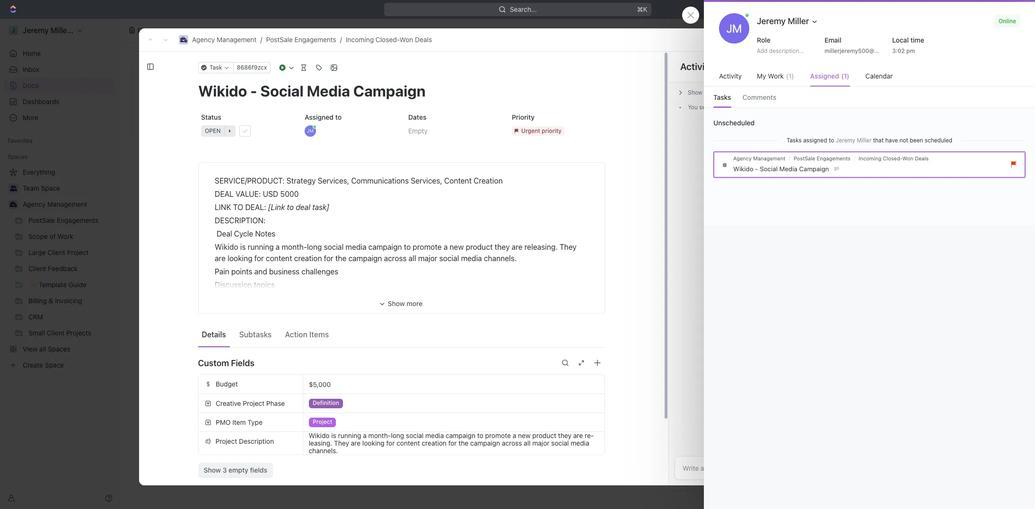 Task type: locate. For each thing, give the bounding box(es) containing it.
invoicing
[[618, 373, 645, 381]]

✨ down "calendar"
[[886, 82, 894, 89]]

new inside button
[[902, 5, 916, 13]]

all inside service/product: strategy services, communications services, content creation deal value: usd 5000 link to deal: [link to deal task] description: deal cycle notes wikido is running a month-long social media campaign to promote a new product they are releasing. they are looking for content creation for the campaign across all major social media channels. pain points and business challenges discussion topics
[[408, 254, 416, 263]]

role add description...
[[757, 36, 804, 54]]

postsale inside table
[[591, 237, 618, 245]]

project button
[[303, 413, 605, 432]]

2 vertical spatial meeting
[[154, 340, 180, 348]]

2 horizontal spatial docs
[[227, 305, 243, 313]]

0 vertical spatial new
[[450, 243, 464, 251]]

month- inside wikido is running a month-long social media campaign to promote a new product they are releasing. they are looking for content creation for the campaign across all major social media channels.
[[368, 432, 391, 440]]

10 row from the top
[[132, 317, 1024, 336]]

1 vertical spatial meeting
[[154, 271, 180, 279]]

viewed
[[876, 171, 895, 178]]

5
[[218, 186, 222, 194], [218, 271, 222, 279], [218, 340, 222, 348]]

meeting minutes left "deal"
[[154, 186, 206, 194]]

row containing billing & invoicing
[[132, 368, 1024, 387]]

2 up subtasks
[[254, 305, 258, 313]]

creation inside service/product: strategy services, communications services, content creation deal value: usd 5000 link to deal: [link to deal task] description: deal cycle notes wikido is running a month-long social media campaign to promote a new product they are releasing. they are looking for content creation for the campaign across all major social media channels. pain points and business challenges discussion topics
[[294, 254, 322, 263]]

agency right business time image
[[23, 200, 46, 208]]

task button
[[198, 62, 233, 73]]

0 vertical spatial new
[[902, 5, 916, 13]]

template guide
[[154, 357, 203, 365]]

engagements
[[295, 35, 336, 44], [817, 155, 851, 162], [619, 237, 661, 245]]

new doc
[[998, 26, 1026, 34]]

0 horizontal spatial new
[[902, 5, 916, 13]]

1 minutes from the top
[[181, 186, 206, 194]]

value:
[[235, 190, 261, 198]]

date left viewed
[[862, 171, 874, 178]]

1 vertical spatial looking
[[362, 439, 385, 447]]

3 minutes from the top
[[181, 340, 206, 348]]

they inside wikido is running a month-long social media campaign to promote a new product they are releasing. they are looking for content creation for the campaign across all major social media channels.
[[558, 432, 572, 440]]

Search by name... text field
[[874, 148, 993, 162]]

meeting
[[154, 186, 180, 194], [154, 271, 180, 279], [154, 340, 180, 348]]

postsale engagements link
[[266, 35, 336, 44], [794, 155, 851, 162]]

1 horizontal spatial postsale
[[591, 237, 618, 245]]

promote
[[413, 243, 442, 251], [485, 432, 511, 440]]

date left updated
[[786, 171, 799, 178]]

large client project
[[591, 340, 651, 348]]

0 horizontal spatial scope of work • in scope of work
[[157, 112, 261, 120]]

row containing location
[[132, 167, 1024, 182]]

1 vertical spatial deals
[[915, 155, 929, 162]]

0 horizontal spatial is
[[240, 243, 246, 251]]

priority right set
[[709, 104, 729, 111]]

running down definition
[[338, 432, 361, 440]]

meeting minutes for client 1 project
[[154, 186, 206, 194]]

jm
[[727, 22, 742, 35], [307, 128, 314, 134]]

guide left 12
[[185, 357, 203, 365]]

0 horizontal spatial tasks
[[714, 93, 731, 101]]

is down cycle
[[240, 243, 246, 251]]

dates
[[408, 113, 426, 121]]

scope of work down client 2 project
[[591, 305, 636, 313]]

Set value for Budget Custom Field text field
[[303, 375, 605, 394]]

across inside wikido is running a month-long social media campaign to promote a new product they are releasing. they are looking for content creation for the campaign across all major social media channels.
[[502, 439, 522, 447]]

1 vertical spatial agency management / postsale engagements / incoming closed-won deals
[[733, 155, 929, 162]]

activity left my on the right top of the page
[[719, 72, 742, 80]]

5 up discussion
[[218, 271, 222, 279]]

running inside service/product: strategy services, communications services, content creation deal value: usd 5000 link to deal: [link to deal task] description: deal cycle notes wikido is running a month-long social media campaign to promote a new product they are releasing. they are looking for content creation for the campaign across all major social media channels. pain points and business challenges discussion topics
[[248, 243, 274, 251]]

1 horizontal spatial month-
[[368, 432, 391, 440]]

content inside service/product: strategy services, communications services, content creation deal value: usd 5000 link to deal: [link to deal task] description: deal cycle notes wikido is running a month-long social media campaign to promote a new product they are releasing. they are looking for content creation for the campaign across all major social media channels. pain points and business challenges discussion topics
[[266, 254, 292, 263]]

business time image
[[10, 202, 17, 207]]

upgrade link
[[840, 3, 885, 16]]

agency right business time icon
[[192, 35, 215, 44]]

1 vertical spatial ✨
[[591, 357, 600, 365]]

resource management up jm dropdown button
[[300, 112, 370, 120]]

wikido - social media campaign link
[[731, 161, 1000, 177]]

jeremy right assigned
[[836, 137, 856, 144]]

just now
[[862, 220, 889, 228]]

1 date from the left
[[786, 171, 799, 178]]

1 horizontal spatial services,
[[411, 177, 442, 185]]

2 vertical spatial wikido
[[309, 432, 330, 440]]

agency inside the sidebar navigation
[[23, 200, 46, 208]]

set
[[700, 104, 708, 111]]

they
[[495, 243, 510, 251], [558, 432, 572, 440]]

0 vertical spatial they
[[560, 243, 577, 251]]

agency management right business time image
[[23, 200, 87, 208]]

1 horizontal spatial incoming
[[859, 155, 882, 162]]

0 horizontal spatial services,
[[318, 177, 349, 185]]

tasks up set priority to
[[714, 93, 731, 101]]

jm inside dropdown button
[[307, 128, 314, 134]]

show more
[[388, 300, 423, 308]]

show inside button
[[388, 300, 405, 308]]

1 vertical spatial meeting minutes
[[154, 271, 206, 279]]

postsale up projects on the right of the page
[[591, 237, 618, 245]]

template up &
[[601, 357, 629, 365]]

agency down unscheduled at the right of page
[[733, 155, 752, 162]]

to
[[730, 104, 735, 111], [335, 113, 341, 121], [829, 137, 834, 144], [287, 203, 294, 212], [404, 243, 411, 251], [477, 432, 484, 440]]

resource for resource management link
[[300, 112, 329, 120]]

meeting minutes up template guide
[[154, 340, 206, 348]]

0 vertical spatial deals
[[415, 35, 432, 44]]

0 horizontal spatial activity
[[680, 61, 713, 72]]

1 vertical spatial created
[[744, 65, 772, 73]]

sidebar navigation
[[0, 19, 121, 509]]

jeremy up the 17 on the top right
[[757, 16, 786, 26]]

0 horizontal spatial content
[[266, 254, 292, 263]]

to inside wikido is running a month-long social media campaign to promote a new product they are releasing. they are looking for content creation for the campaign across all major social media channels.
[[477, 432, 484, 440]]

table containing meeting minutes
[[132, 167, 1024, 387]]

0 horizontal spatial resource management
[[154, 237, 226, 245]]

1 horizontal spatial product
[[533, 432, 557, 440]]

0 vertical spatial long
[[307, 243, 322, 251]]

wikido inside wikido is running a month-long social media campaign to promote a new product they are releasing. they are looking for content creation for the campaign across all major social media channels.
[[309, 432, 330, 440]]

resource management down the untitled link
[[757, 112, 827, 120]]

0 horizontal spatial month-
[[282, 243, 307, 251]]

details
[[202, 330, 226, 339]]

5 row from the top
[[132, 233, 1024, 250]]

meeting minutes up client 1 scope of work docs
[[154, 271, 206, 279]]

postsale up 8686f9zcx
[[266, 35, 293, 44]]

they inside service/product: strategy services, communications services, content creation deal value: usd 5000 link to deal: [link to deal task] description: deal cycle notes wikido is running a month-long social media campaign to promote a new product they are releasing. they are looking for content creation for the campaign across all major social media channels. pain points and business challenges discussion topics
[[560, 243, 577, 251]]

0 horizontal spatial they
[[334, 439, 349, 447]]

resource inside button
[[154, 237, 184, 245]]

services, up task]
[[318, 177, 349, 185]]

updated
[[800, 171, 822, 178]]

media
[[780, 165, 798, 173]]

wikido for wikido is running a month-long social media campaign to promote a new product they are releasing. they are looking for content creation for the campaign across all major social media channels.
[[309, 432, 330, 440]]

✨ for ✨
[[886, 82, 894, 89]]

1 guide from the left
[[185, 357, 203, 365]]

jm down assigned to
[[307, 128, 314, 134]]

1 vertical spatial show
[[204, 466, 221, 474]]

✨ up billing
[[591, 357, 600, 365]]

resource management for the 'resource management' button
[[154, 237, 226, 245]]

wikido for wikido - social media campaign
[[733, 165, 754, 173]]

spaces
[[8, 153, 28, 160]]

wikido - social media campaign
[[733, 165, 829, 173]]

tasks for tasks assigned to jeremy miller that have not been scheduled
[[787, 137, 802, 144]]

0 horizontal spatial all
[[408, 254, 416, 263]]

meeting for client 1 project
[[154, 186, 180, 194]]

1 horizontal spatial channels.
[[484, 254, 517, 263]]

template left custom
[[154, 357, 183, 365]]

projects
[[591, 254, 616, 262]]

untitled • in scope of work
[[300, 82, 383, 90], [757, 82, 840, 90], [300, 97, 383, 105]]

docs down discussion
[[227, 305, 243, 313]]

priority
[[512, 113, 535, 121]]

2 vertical spatial agency management link
[[23, 197, 115, 212]]

1 horizontal spatial guide
[[631, 357, 649, 365]]

email millerjeremy500@gmail.com
[[825, 36, 903, 54]]

✨ inside table
[[591, 357, 600, 365]]

1 horizontal spatial promote
[[485, 432, 511, 440]]

miller left that
[[857, 137, 872, 144]]

scheduled
[[925, 137, 953, 144]]

running down 'notes'
[[248, 243, 274, 251]]

1 horizontal spatial resource management
[[300, 112, 370, 120]]

link
[[215, 203, 231, 212]]

agency management link
[[192, 35, 257, 44], [733, 155, 786, 162], [23, 197, 115, 212]]

channels. inside service/product: strategy services, communications services, content creation deal value: usd 5000 link to deal: [link to deal task] description: deal cycle notes wikido is running a month-long social media campaign to promote a new product they are releasing. they are looking for content creation for the campaign across all major social media channels. pain points and business challenges discussion topics
[[484, 254, 517, 263]]

1 row from the top
[[132, 167, 1024, 182]]

date updated
[[786, 171, 822, 178]]

urgent priority
[[521, 127, 561, 134]]

2 meeting minutes from the top
[[154, 271, 206, 279]]

assigned up the untitled link
[[810, 72, 839, 80]]

media
[[345, 243, 366, 251], [461, 254, 482, 263], [425, 432, 444, 440], [571, 439, 589, 447]]

1 horizontal spatial closed-
[[883, 155, 903, 162]]

0 horizontal spatial long
[[307, 243, 322, 251]]

email
[[825, 36, 842, 44]]

4 row from the top
[[132, 215, 1024, 234]]

2 template from the left
[[601, 357, 629, 365]]

-
[[755, 165, 758, 173], [676, 186, 679, 194], [676, 203, 679, 211], [676, 220, 679, 228], [676, 237, 679, 245], [676, 254, 679, 262], [676, 271, 679, 279], [676, 288, 679, 296], [676, 305, 679, 313], [676, 322, 679, 331], [676, 340, 679, 348], [676, 357, 679, 365], [676, 373, 679, 381]]

priority inside task sidebar content section
[[709, 104, 729, 111]]

0 horizontal spatial major
[[418, 254, 437, 263]]

1 5 from the top
[[218, 186, 222, 194]]

created for created by me
[[744, 65, 772, 73]]

row containing resource management
[[132, 233, 1024, 250]]

empty
[[408, 127, 428, 135]]

8686f9zcx
[[237, 64, 267, 71]]

the down project dropdown button
[[459, 439, 469, 447]]

1 min ago
[[786, 220, 815, 228]]

a
[[275, 243, 280, 251], [444, 243, 448, 251], [363, 432, 367, 440], [513, 432, 516, 440]]

jm up created on nov 17 in the right top of the page
[[727, 22, 742, 35]]

tasks left assigned
[[787, 137, 802, 144]]

cell
[[132, 182, 142, 199], [780, 182, 856, 199], [856, 182, 932, 199], [932, 182, 1007, 199], [1007, 182, 1024, 199], [132, 199, 142, 216], [780, 199, 856, 216], [856, 199, 932, 216], [932, 199, 1007, 216], [1007, 199, 1024, 216], [132, 216, 142, 233], [132, 233, 142, 250], [780, 233, 856, 250], [856, 233, 932, 250], [932, 233, 1007, 250], [1007, 233, 1024, 250], [132, 250, 142, 267], [780, 250, 856, 267], [856, 250, 932, 267], [932, 250, 1007, 267], [1007, 250, 1024, 267], [132, 267, 142, 284], [780, 267, 856, 284], [856, 267, 932, 284], [932, 267, 1007, 284], [1007, 267, 1024, 284], [132, 284, 142, 301], [780, 284, 856, 301], [856, 284, 932, 301], [932, 284, 1007, 301], [1007, 284, 1024, 301], [132, 301, 142, 318], [780, 301, 856, 318], [856, 301, 932, 318], [932, 301, 1007, 318], [1007, 301, 1024, 318], [132, 318, 142, 335], [780, 318, 856, 335], [856, 318, 932, 335], [932, 318, 1007, 335], [1007, 318, 1024, 335], [132, 335, 142, 352], [780, 335, 856, 352], [856, 335, 932, 352], [932, 335, 1007, 352], [1007, 335, 1024, 352], [132, 352, 142, 369], [780, 352, 856, 369], [856, 352, 932, 369], [932, 352, 1007, 369], [1007, 352, 1024, 369], [132, 369, 142, 386], [780, 369, 856, 386], [856, 369, 932, 386], [932, 369, 1007, 386], [1007, 369, 1024, 386]]

agency down client 2 project
[[591, 288, 614, 296]]

major inside wikido is running a month-long social media campaign to promote a new product they are releasing. they are looking for content creation for the campaign across all major social media channels.
[[532, 439, 550, 447]]

2 meeting from the top
[[154, 271, 180, 279]]

2 vertical spatial 1
[[174, 305, 177, 313]]

wikido down definition
[[309, 432, 330, 440]]

9 row from the top
[[132, 300, 1024, 319]]

on
[[745, 36, 752, 43]]

1 vertical spatial wikido
[[215, 243, 238, 251]]

now
[[876, 220, 889, 228]]

minutes down details
[[181, 340, 206, 348]]

wikido inside service/product: strategy services, communications services, content creation deal value: usd 5000 link to deal: [link to deal task] description: deal cycle notes wikido is running a month-long social media campaign to promote a new product they are releasing. they are looking for content creation for the campaign across all major social media channels. pain points and business challenges discussion topics
[[215, 243, 238, 251]]

2 vertical spatial meeting minutes
[[154, 340, 206, 348]]

0 horizontal spatial jeremy
[[757, 16, 786, 26]]

postsale up 'campaign'
[[794, 155, 815, 162]]

docs inside the sidebar navigation
[[23, 81, 39, 89]]

1 horizontal spatial long
[[391, 432, 404, 440]]

1 vertical spatial month-
[[368, 432, 391, 440]]

0 vertical spatial meeting
[[154, 186, 180, 194]]

1 vertical spatial content
[[397, 439, 420, 447]]

guide up invoicing
[[631, 357, 649, 365]]

1 horizontal spatial creation
[[422, 439, 447, 447]]

1 vertical spatial tasks
[[787, 137, 802, 144]]

1 vertical spatial creation
[[422, 439, 447, 447]]

tasks for tasks
[[714, 93, 731, 101]]

0 horizontal spatial creation
[[294, 254, 322, 263]]

team meetings link
[[140, 94, 273, 109]]

miller up role add description...
[[788, 16, 809, 26]]

you
[[688, 104, 698, 111]]

1 horizontal spatial wikido
[[309, 432, 330, 440]]

(1) down millerjeremy500@gmail.com
[[842, 72, 850, 80]]

0 horizontal spatial running
[[248, 243, 274, 251]]

1 (1) from the left
[[786, 72, 794, 80]]

looking inside wikido is running a month-long social media campaign to promote a new product they are releasing. they are looking for content creation for the campaign across all major social media channels.
[[362, 439, 385, 447]]

1 horizontal spatial jm
[[727, 22, 742, 35]]

0 horizontal spatial docs
[[23, 81, 39, 89]]

0 vertical spatial agency management / postsale engagements / incoming closed-won deals
[[192, 35, 432, 44]]

row containing client 1 scope of work docs
[[132, 300, 1024, 319]]

fields
[[250, 466, 267, 474]]

assigned up jm dropdown button
[[305, 113, 333, 121]]

show left more
[[388, 300, 405, 308]]

creation down project dropdown button
[[422, 439, 447, 447]]

1 vertical spatial major
[[532, 439, 550, 447]]

releasing. inside service/product: strategy services, communications services, content creation deal value: usd 5000 link to deal: [link to deal task] description: deal cycle notes wikido is running a month-long social media campaign to promote a new product they are releasing. they are looking for content creation for the campaign across all major social media channels. pain points and business challenges discussion topics
[[524, 243, 558, 251]]

wikido down deal
[[215, 243, 238, 251]]

scope of work up large client project
[[591, 322, 636, 331]]

agency down client 1 project
[[591, 203, 614, 211]]

0 vertical spatial incoming
[[346, 35, 374, 44]]

3 meeting from the top
[[154, 340, 180, 348]]

assigned for assigned (1)
[[810, 72, 839, 80]]

wikido
[[733, 165, 754, 173], [215, 243, 238, 251], [309, 432, 330, 440]]

scope of work left 6
[[154, 220, 200, 228]]

date
[[786, 171, 799, 178], [862, 171, 874, 178]]

have
[[886, 137, 898, 144]]

channels.
[[484, 254, 517, 263], [309, 447, 338, 455]]

agency management down client 2 project
[[591, 288, 656, 296]]

1 horizontal spatial content
[[397, 439, 420, 447]]

activity down millerjeremy500@gmail.com
[[873, 74, 891, 80]]

priority inside dropdown button
[[542, 127, 561, 134]]

1 horizontal spatial ✨
[[886, 82, 894, 89]]

row
[[132, 167, 1024, 182], [132, 181, 1024, 200], [132, 199, 1024, 216], [132, 215, 1024, 234], [132, 233, 1024, 250], [132, 249, 1024, 268], [132, 266, 1024, 285], [132, 283, 1024, 302], [132, 300, 1024, 319], [132, 317, 1024, 336], [132, 334, 1024, 353], [132, 351, 1024, 370], [132, 368, 1024, 387]]

priority
[[709, 104, 729, 111], [542, 127, 561, 134]]

2 down projects on the right of the page
[[610, 271, 614, 279]]

0 horizontal spatial template
[[154, 357, 183, 365]]

1 vertical spatial promote
[[485, 432, 511, 440]]

ago
[[804, 220, 815, 228]]

1 horizontal spatial 1
[[610, 186, 614, 194]]

(1) right by
[[786, 72, 794, 80]]

6 row from the top
[[132, 249, 1024, 268]]

2 minutes from the top
[[181, 271, 206, 279]]

0 horizontal spatial date
[[786, 171, 799, 178]]

priority right urgent
[[542, 127, 561, 134]]

minutes left pain
[[181, 271, 206, 279]]

0 vertical spatial wikido
[[733, 165, 754, 173]]

created left 'on'
[[722, 36, 744, 43]]

services,
[[318, 177, 349, 185], [411, 177, 442, 185]]

activity
[[680, 61, 713, 72], [719, 72, 742, 80], [873, 74, 891, 80]]

docs down inbox
[[23, 81, 39, 89]]

2 date from the left
[[862, 171, 874, 178]]

minutes left "deal"
[[181, 186, 206, 194]]

0 horizontal spatial show
[[204, 466, 221, 474]]

1 horizontal spatial assigned
[[810, 72, 839, 80]]

5 down details
[[218, 340, 222, 348]]

1 meeting from the top
[[154, 186, 180, 194]]

resource management inside button
[[154, 237, 226, 245]]

1 horizontal spatial new
[[998, 26, 1012, 34]]

new down online
[[998, 26, 1012, 34]]

0 vertical spatial jeremy
[[757, 16, 786, 26]]

deals
[[415, 35, 432, 44], [915, 155, 929, 162]]

1 horizontal spatial running
[[338, 432, 361, 440]]

client
[[591, 186, 609, 194], [591, 271, 609, 279], [154, 305, 173, 313], [610, 340, 628, 348]]

product inside service/product: strategy services, communications services, content creation deal value: usd 5000 link to deal: [link to deal task] description: deal cycle notes wikido is running a month-long social media campaign to promote a new product they are releasing. they are looking for content creation for the campaign across all major social media channels. pain points and business challenges discussion topics
[[466, 243, 493, 251]]

points
[[231, 267, 252, 276]]

show inside custom fields "element"
[[204, 466, 221, 474]]

2 horizontal spatial wikido
[[733, 165, 754, 173]]

project
[[615, 186, 637, 194], [616, 271, 638, 279], [630, 340, 651, 348], [243, 399, 264, 407], [313, 418, 332, 426], [216, 437, 237, 445]]

2 vertical spatial postsale
[[591, 237, 618, 245]]

0 horizontal spatial product
[[466, 243, 493, 251]]

0 vertical spatial all
[[408, 254, 416, 263]]

0 horizontal spatial promote
[[413, 243, 442, 251]]

new inside button
[[998, 26, 1012, 34]]

across inside service/product: strategy services, communications services, content creation deal value: usd 5000 link to deal: [link to deal task] description: deal cycle notes wikido is running a month-long social media campaign to promote a new product they are releasing. they are looking for content creation for the campaign across all major social media channels. pain points and business challenges discussion topics
[[384, 254, 406, 263]]

management inside button
[[185, 237, 226, 245]]

is down definition
[[331, 432, 336, 440]]

the
[[335, 254, 346, 263], [459, 439, 469, 447]]

12 row from the top
[[132, 351, 1024, 370]]

0 vertical spatial priority
[[709, 104, 729, 111]]

new up local
[[902, 5, 916, 13]]

activity up you
[[680, 61, 713, 72]]

tab list
[[143, 148, 370, 167]]

min
[[791, 220, 802, 228]]

5 up the "link"
[[218, 186, 222, 194]]

description:
[[215, 216, 265, 225]]

row containing projects
[[132, 249, 1024, 268]]

client for client 2 project
[[591, 271, 609, 279]]

3 5 from the top
[[218, 340, 222, 348]]

date updated button
[[780, 167, 828, 182]]

creation
[[474, 177, 503, 185]]

13 row from the top
[[132, 368, 1024, 387]]

docs
[[138, 26, 153, 34], [23, 81, 39, 89], [227, 305, 243, 313]]

product inside wikido is running a month-long social media campaign to promote a new product they are releasing. they are looking for content creation for the campaign across all major social media channels.
[[533, 432, 557, 440]]

0 vertical spatial looking
[[227, 254, 252, 263]]

show for show more
[[388, 300, 405, 308]]

looking
[[227, 254, 252, 263], [362, 439, 385, 447]]

long inside wikido is running a month-long social media campaign to promote a new product they are releasing. they are looking for content creation for the campaign across all major social media channels.
[[391, 432, 404, 440]]

0 horizontal spatial looking
[[227, 254, 252, 263]]

created down add
[[744, 65, 772, 73]]

2 5 from the top
[[218, 271, 222, 279]]

column header
[[132, 167, 142, 182]]

0 horizontal spatial guide
[[185, 357, 203, 365]]

3 row from the top
[[132, 199, 1024, 216]]

creation up challenges
[[294, 254, 322, 263]]

1 vertical spatial the
[[459, 439, 469, 447]]

show left "3"
[[204, 466, 221, 474]]

project inside dropdown button
[[313, 418, 332, 426]]

1 vertical spatial miller
[[857, 137, 872, 144]]

agency
[[192, 35, 215, 44], [201, 82, 224, 90], [733, 155, 752, 162], [23, 200, 46, 208], [591, 203, 614, 211], [591, 288, 614, 296]]

won
[[400, 35, 413, 44], [903, 155, 914, 162]]

1 vertical spatial channels.
[[309, 447, 338, 455]]

template
[[154, 357, 183, 365], [601, 357, 629, 365]]

meeting for client 2 project
[[154, 271, 180, 279]]

challenges
[[301, 267, 338, 276]]

new
[[902, 5, 916, 13], [998, 26, 1012, 34]]

task sidebar content section
[[667, 52, 867, 486]]

releasing. inside button
[[309, 432, 594, 447]]

6
[[211, 220, 216, 228]]

1 meeting minutes from the top
[[154, 186, 206, 194]]

0 horizontal spatial incoming closed-won deals link
[[346, 35, 432, 44]]

service/product:
[[215, 177, 284, 185]]

0 vertical spatial running
[[248, 243, 274, 251]]

1 template from the left
[[154, 357, 183, 365]]

wikido left social
[[733, 165, 754, 173]]

business time image
[[180, 37, 187, 43]]

0 horizontal spatial resource
[[154, 237, 184, 245]]

8 row from the top
[[132, 283, 1024, 302]]

0 vertical spatial assigned
[[810, 72, 839, 80]]

time
[[911, 36, 925, 44]]

2 guide from the left
[[631, 357, 649, 365]]

1 horizontal spatial the
[[459, 439, 469, 447]]

docs up recent
[[138, 26, 153, 34]]

services, left content
[[411, 177, 442, 185]]

table
[[132, 167, 1024, 387]]

service/product: strategy services, communications services, content creation deal value: usd 5000 link to deal: [link to deal task] description: deal cycle notes wikido is running a month-long social media campaign to promote a new product they are releasing. they are looking for content creation for the campaign across all major social media channels. pain points and business challenges discussion topics
[[215, 177, 579, 289]]

0 vertical spatial created
[[722, 36, 744, 43]]

0 vertical spatial won
[[400, 35, 413, 44]]

0 horizontal spatial agency management / postsale engagements / incoming closed-won deals
[[192, 35, 432, 44]]

the down the 'resource management' button
[[335, 254, 346, 263]]

resource management down 6
[[154, 237, 226, 245]]



Task type: vqa. For each thing, say whether or not it's contained in the screenshot.
DEAL
yes



Task type: describe. For each thing, give the bounding box(es) containing it.
creative project phase
[[216, 399, 285, 407]]

[link
[[268, 203, 285, 212]]

2 vertical spatial scope of work
[[591, 322, 636, 331]]

millerjeremy500@gmail.com
[[825, 47, 903, 54]]

major inside service/product: strategy services, communications services, content creation deal value: usd 5000 link to deal: [link to deal task] description: deal cycle notes wikido is running a month-long social media campaign to promote a new product they are releasing. they are looking for content creation for the campaign across all major social media channels. pain points and business challenges discussion topics
[[418, 254, 437, 263]]

they inside wikido is running a month-long social media campaign to promote a new product they are releasing. they are looking for content creation for the campaign across all major social media channels.
[[334, 439, 349, 447]]

dashboards link
[[4, 94, 116, 109]]

definition
[[313, 400, 339, 407]]

1 horizontal spatial won
[[903, 155, 914, 162]]

12
[[215, 357, 222, 365]]

5 for client 1 project
[[218, 186, 222, 194]]

open
[[205, 127, 220, 134]]

they inside service/product: strategy services, communications services, content creation deal value: usd 5000 link to deal: [link to deal task] description: deal cycle notes wikido is running a month-long social media campaign to promote a new product they are releasing. they are looking for content creation for the campaign across all major social media channels. pain points and business challenges discussion topics
[[495, 243, 510, 251]]

definition button
[[303, 394, 605, 413]]

social
[[760, 165, 778, 173]]

task sidebar navigation tab list
[[872, 57, 892, 113]]

role
[[757, 36, 771, 44]]

search...
[[510, 5, 537, 13]]

👥
[[744, 113, 751, 120]]

untitled link
[[740, 94, 873, 109]]

more
[[407, 300, 423, 308]]

competitors
[[215, 307, 257, 316]]

long inside service/product: strategy services, communications services, content creation deal value: usd 5000 link to deal: [link to deal task] description: deal cycle notes wikido is running a month-long social media campaign to promote a new product they are releasing. they are looking for content creation for the campaign across all major social media channels. pain points and business challenges discussion topics
[[307, 243, 322, 251]]

0 vertical spatial jm
[[727, 22, 742, 35]]

0 horizontal spatial won
[[400, 35, 413, 44]]

agency management link for business time image
[[23, 197, 115, 212]]

5 for client 2 project
[[218, 271, 222, 279]]

11 row from the top
[[132, 334, 1024, 353]]

add
[[757, 47, 768, 54]]

team
[[157, 97, 174, 105]]

0 horizontal spatial engagements
[[295, 35, 336, 44]]

jeremy miller
[[757, 16, 809, 26]]

new button
[[888, 2, 921, 17]]

2 horizontal spatial agency management link
[[733, 155, 786, 162]]

new for new
[[902, 5, 916, 13]]

custom fields button
[[198, 352, 605, 374]]

creation inside wikido is running a month-long social media campaign to promote a new product they are releasing. they are looking for content creation for the campaign across all major social media channels.
[[422, 439, 447, 447]]

custom fields element
[[198, 374, 605, 478]]

month- inside service/product: strategy services, communications services, content creation deal value: usd 5000 link to deal: [link to deal task] description: deal cycle notes wikido is running a month-long social media campaign to promote a new product they are releasing. they are looking for content creation for the campaign across all major social media channels. pain points and business challenges discussion topics
[[282, 243, 307, 251]]

creative
[[216, 399, 241, 407]]

my work (1)
[[757, 72, 794, 80]]

1 horizontal spatial postsale engagements link
[[794, 155, 851, 162]]

to
[[233, 203, 243, 212]]

row containing template guide
[[132, 351, 1024, 370]]

dashboards
[[23, 97, 59, 106]]

and
[[254, 267, 267, 276]]

task]
[[312, 203, 329, 212]]

favorites
[[8, 137, 33, 144]]

1 vertical spatial engagements
[[817, 155, 851, 162]]

1 horizontal spatial scope of work • in scope of work
[[900, 82, 1003, 90]]

minutes for client 1 project
[[181, 186, 206, 194]]

type
[[247, 418, 262, 426]]

2 (1) from the left
[[842, 72, 850, 80]]

that
[[873, 137, 884, 144]]

urgent priority button
[[509, 123, 605, 140]]

1 services, from the left
[[318, 177, 349, 185]]

show for show 3 empty fields
[[204, 466, 221, 474]]

meeting minutes for client 2 project
[[154, 271, 206, 279]]

1 horizontal spatial docs
[[138, 26, 153, 34]]

date viewed
[[862, 171, 895, 178]]

1 vertical spatial closed-
[[883, 155, 903, 162]]

1 vertical spatial scope of work
[[591, 305, 636, 313]]

team meetings
[[157, 97, 204, 105]]

assigned (1)
[[810, 72, 850, 80]]

pmo
[[216, 418, 230, 426]]

local
[[892, 36, 909, 44]]

2 horizontal spatial resource
[[757, 112, 785, 120]]

0 vertical spatial postsale
[[266, 35, 293, 44]]

0 vertical spatial 2
[[610, 271, 614, 279]]

date for date updated
[[786, 171, 799, 178]]

client for client 1 project
[[591, 186, 609, 194]]

0 horizontal spatial postsale engagements link
[[266, 35, 336, 44]]

tags
[[676, 171, 689, 178]]

the inside service/product: strategy services, communications services, content creation deal value: usd 5000 link to deal: [link to deal task] description: deal cycle notes wikido is running a month-long social media campaign to promote a new product they are releasing. they are looking for content creation for the campaign across all major social media channels. pain points and business challenges discussion topics
[[335, 254, 346, 263]]

content inside wikido is running a month-long social media campaign to promote a new product they are releasing. they are looking for content creation for the campaign across all major social media channels.
[[397, 439, 420, 447]]

0 horizontal spatial closed-
[[376, 35, 400, 44]]

the inside wikido is running a month-long social media campaign to promote a new product they are releasing. they are looking for content creation for the campaign across all major social media channels.
[[459, 439, 469, 447]]

promote inside service/product: strategy services, communications services, content creation deal value: usd 5000 link to deal: [link to deal task] description: deal cycle notes wikido is running a month-long social media campaign to promote a new product they are releasing. they are looking for content creation for the campaign across all major social media channels. pain points and business challenges discussion topics
[[413, 243, 442, 251]]

new inside service/product: strategy services, communications services, content creation deal value: usd 5000 link to deal: [link to deal task] description: deal cycle notes wikido is running a month-long social media campaign to promote a new product they are releasing. they are looking for content creation for the campaign across all major social media channels. pain points and business challenges discussion topics
[[450, 243, 464, 251]]

cycle
[[234, 230, 253, 238]]

2 vertical spatial docs
[[227, 305, 243, 313]]

topics
[[254, 281, 275, 289]]

8686f9zcx button
[[233, 62, 271, 73]]

to inside task sidebar content section
[[730, 104, 735, 111]]

postsale engagements
[[591, 237, 661, 245]]

by
[[774, 65, 783, 73]]

3 meeting minutes from the top
[[154, 340, 206, 348]]

pm
[[907, 47, 915, 54]]

1 for client 1 scope of work docs
[[174, 305, 177, 313]]

been
[[910, 137, 923, 144]]

fields
[[231, 358, 255, 368]]

client 1 project
[[591, 186, 637, 194]]

agency management down client 1 project
[[591, 203, 656, 211]]

✨ template guide
[[591, 357, 649, 365]]

1 for client 1 project
[[610, 186, 614, 194]]

assigned to
[[305, 113, 341, 121]]

resource for the 'resource management' button
[[154, 237, 184, 245]]

⌘k
[[637, 5, 648, 13]]

minutes for client 2 project
[[181, 271, 206, 279]]

activity inside task sidebar content section
[[680, 61, 713, 72]]

all inside wikido is running a month-long social media campaign to promote a new product they are releasing. they are looking for content creation for the campaign across all major social media channels.
[[524, 439, 531, 447]]

task
[[209, 64, 222, 71]]

assigned for assigned to
[[305, 113, 333, 121]]

looking inside service/product: strategy services, communications services, content creation deal value: usd 5000 link to deal: [link to deal task] description: deal cycle notes wikido is running a month-long social media campaign to promote a new product they are releasing. they are looking for content creation for the campaign across all major social media channels. pain points and business challenges discussion topics
[[227, 254, 252, 263]]

inbox link
[[4, 62, 116, 77]]

agency management inside agency management link
[[23, 200, 87, 208]]

unscheduled
[[714, 119, 755, 127]]

1 vertical spatial 1
[[786, 220, 789, 228]]

1 horizontal spatial miller
[[857, 137, 872, 144]]

sharing
[[937, 171, 958, 178]]

empty
[[229, 466, 248, 474]]

1 vertical spatial postsale
[[794, 155, 815, 162]]

deal
[[217, 230, 232, 238]]

custom fields
[[198, 358, 255, 368]]

just
[[862, 220, 875, 228]]

1 horizontal spatial activity
[[719, 72, 742, 80]]

calendar
[[866, 72, 893, 80]]

new inside wikido is running a month-long social media campaign to promote a new product they are releasing. they are looking for content creation for the campaign across all major social media channels.
[[518, 432, 531, 440]]

docs link
[[4, 78, 116, 93]]

inbox
[[23, 65, 39, 73]]

Edit task name text field
[[198, 82, 605, 100]]

resource management button
[[144, 233, 570, 250]]

agency management link for business time icon
[[192, 35, 257, 44]]

upgrade
[[853, 5, 880, 13]]

created by me
[[744, 65, 796, 73]]

deal:
[[245, 203, 266, 212]]

1 horizontal spatial agency management / postsale engagements / incoming closed-won deals
[[733, 155, 929, 162]]

client for client 1 scope of work docs
[[154, 305, 173, 313]]

is inside wikido is running a month-long social media campaign to promote a new product they are releasing. they are looking for content creation for the campaign across all major social media channels.
[[331, 432, 336, 440]]

business
[[269, 267, 299, 276]]

strategy
[[286, 177, 316, 185]]

7 row from the top
[[132, 266, 1024, 285]]

budget
[[216, 380, 238, 388]]

✨ for ✨ template guide
[[591, 357, 600, 365]]

not
[[900, 137, 908, 144]]

&
[[611, 373, 616, 381]]

priority for set
[[709, 104, 729, 111]]

is inside service/product: strategy services, communications services, content creation deal value: usd 5000 link to deal: [link to deal task] description: deal cycle notes wikido is running a month-long social media campaign to promote a new product they are releasing. they are looking for content creation for the campaign across all major social media channels. pain points and business challenges discussion topics
[[240, 243, 246, 251]]

client 2 project
[[591, 271, 638, 279]]

promote inside wikido is running a month-long social media campaign to promote a new product they are releasing. they are looking for content creation for the campaign across all major social media channels.
[[485, 432, 511, 440]]

home
[[23, 49, 41, 57]]

action items
[[285, 330, 329, 339]]

channels. inside wikido is running a month-long social media campaign to promote a new product they are releasing. they are looking for content creation for the campaign across all major social media channels.
[[309, 447, 338, 455]]

comments
[[743, 93, 777, 101]]

created for created on nov 17
[[722, 36, 744, 43]]

0 vertical spatial incoming closed-won deals link
[[346, 35, 432, 44]]

1 horizontal spatial jeremy
[[836, 137, 856, 144]]

management inside the sidebar navigation
[[47, 200, 87, 208]]

running inside wikido is running a month-long social media campaign to promote a new product they are releasing. they are looking for content creation for the campaign across all major social media channels.
[[338, 432, 361, 440]]

1 vertical spatial 2
[[254, 305, 258, 313]]

activity inside task sidebar navigation tab list
[[873, 74, 891, 80]]

urgent
[[746, 104, 766, 111]]

new for new doc
[[998, 26, 1012, 34]]

large
[[591, 340, 608, 348]]

2 row from the top
[[132, 181, 1024, 200]]

2 services, from the left
[[411, 177, 442, 185]]

project description
[[216, 437, 274, 445]]

doc
[[1013, 26, 1026, 34]]

resource management for resource management link
[[300, 112, 370, 120]]

date for date viewed
[[862, 171, 874, 178]]

2 horizontal spatial resource management
[[757, 112, 827, 120]]

online
[[999, 18, 1016, 25]]

subtasks button
[[235, 326, 276, 343]]

1 horizontal spatial deals
[[915, 155, 929, 162]]

my
[[757, 72, 766, 80]]

1 horizontal spatial incoming closed-won deals link
[[859, 155, 929, 162]]

priority for urgent
[[542, 127, 561, 134]]

description...
[[769, 47, 804, 54]]

pain
[[215, 267, 229, 276]]

0 horizontal spatial deals
[[415, 35, 432, 44]]

0 vertical spatial miller
[[788, 16, 809, 26]]

agency up team meetings link
[[201, 82, 224, 90]]

wikido is running a month-long social media campaign to promote a new product they are releasing. they are looking for content creation for the campaign across all major social media channels. button
[[303, 432, 605, 455]]

0 vertical spatial scope of work
[[154, 220, 200, 228]]

2 vertical spatial engagements
[[619, 237, 661, 245]]



